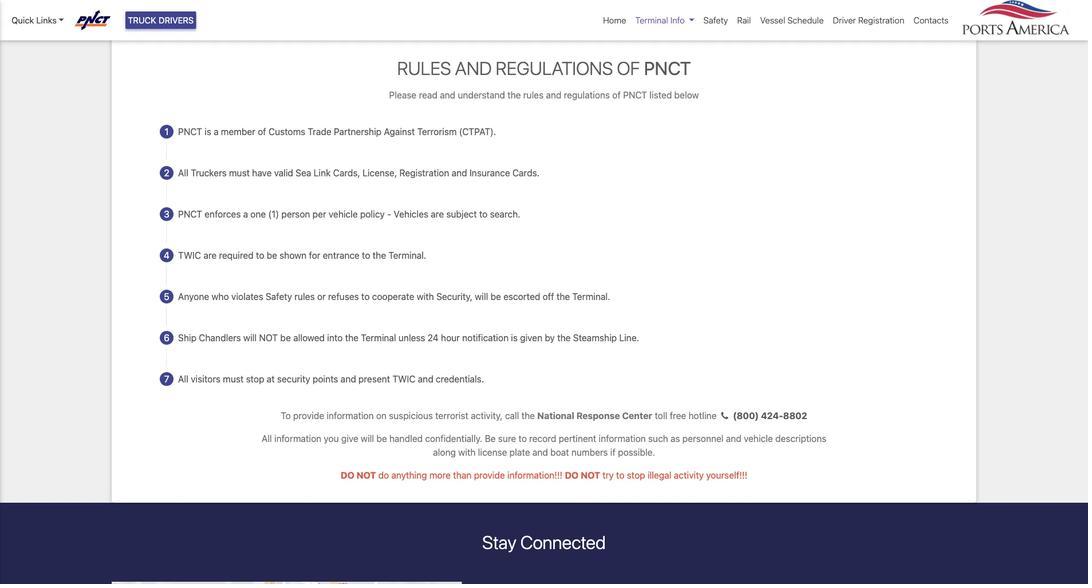 Task type: locate. For each thing, give the bounding box(es) containing it.
terminal. up steamship
[[573, 291, 610, 302]]

terminal info link
[[631, 9, 699, 31]]

insurance
[[470, 167, 510, 178]]

1 horizontal spatial is
[[511, 332, 518, 343]]

person
[[282, 209, 310, 220]]

and left insurance
[[452, 167, 467, 178]]

visitors
[[191, 374, 221, 385]]

as
[[671, 433, 680, 444]]

(800)
[[733, 410, 759, 421]]

search.
[[490, 209, 521, 220]]

of
[[617, 57, 640, 79], [613, 90, 621, 100], [258, 126, 266, 137]]

stay
[[482, 532, 517, 553]]

safety right violates
[[266, 291, 292, 302]]

will right give
[[361, 433, 374, 444]]

0 vertical spatial vehicle
[[329, 209, 358, 220]]

must for visitors
[[223, 374, 244, 385]]

2 vertical spatial will
[[361, 433, 374, 444]]

be
[[267, 250, 277, 261], [491, 291, 501, 302], [280, 332, 291, 343], [377, 433, 387, 444]]

all inside all information you give will be handled confidentially. be sure to record pertinent information such as personnel and vehicle descriptions along with license plate and boat numbers if possible.
[[262, 433, 272, 444]]

0 vertical spatial all
[[178, 167, 188, 178]]

1 vertical spatial safety
[[266, 291, 292, 302]]

the right understand
[[508, 90, 521, 100]]

1 vertical spatial provide
[[474, 470, 505, 481]]

(1)
[[268, 209, 279, 220]]

pnct up listed
[[644, 57, 691, 79]]

connected
[[521, 532, 606, 553]]

all for all visitors must stop at security points and present twic and credentials.
[[178, 374, 188, 385]]

for
[[309, 250, 321, 261]]

vehicle down the (800) 424-8802 link
[[744, 433, 773, 444]]

will right chandlers
[[244, 332, 257, 343]]

will
[[475, 291, 488, 302], [244, 332, 257, 343], [361, 433, 374, 444]]

safety
[[704, 15, 728, 25], [266, 291, 292, 302]]

1 do from the left
[[341, 470, 355, 481]]

1
[[165, 126, 169, 137]]

personnel
[[683, 433, 724, 444]]

license,
[[363, 167, 397, 178]]

registration down terrorism
[[400, 167, 449, 178]]

provide right to
[[293, 410, 324, 421]]

7
[[164, 374, 169, 385]]

0 vertical spatial a
[[214, 126, 219, 137]]

all for all information you give will be handled confidentially. be sure to record pertinent information such as personnel and vehicle descriptions along with license plate and boat numbers if possible.
[[262, 433, 272, 444]]

the
[[508, 90, 521, 100], [373, 250, 386, 261], [557, 291, 570, 302], [345, 332, 359, 343], [558, 332, 571, 343], [522, 410, 535, 421]]

1 horizontal spatial safety
[[704, 15, 728, 25]]

are
[[431, 209, 444, 220], [204, 250, 217, 261]]

with inside all information you give will be handled confidentially. be sure to record pertinent information such as personnel and vehicle descriptions along with license plate and boat numbers if possible.
[[459, 447, 476, 458]]

0 vertical spatial are
[[431, 209, 444, 220]]

pnct right 1 on the top of page
[[178, 126, 202, 137]]

a left one
[[243, 209, 248, 220]]

1 horizontal spatial rules
[[524, 90, 544, 100]]

required
[[219, 250, 254, 261]]

0 horizontal spatial registration
[[400, 167, 449, 178]]

not left allowed
[[259, 332, 278, 343]]

1 vertical spatial vehicle
[[744, 433, 773, 444]]

or
[[317, 291, 326, 302]]

be left allowed
[[280, 332, 291, 343]]

please
[[389, 90, 417, 100]]

to inside all information you give will be handled confidentially. be sure to record pertinent information such as personnel and vehicle descriptions along with license plate and boat numbers if possible.
[[519, 433, 527, 444]]

vessel
[[760, 15, 786, 25]]

to right entrance
[[362, 250, 370, 261]]

the right entrance
[[373, 250, 386, 261]]

vehicle right per
[[329, 209, 358, 220]]

0 horizontal spatial safety
[[266, 291, 292, 302]]

is left "member"
[[205, 126, 211, 137]]

cards,
[[333, 167, 360, 178]]

of left listed
[[613, 90, 621, 100]]

twic
[[178, 250, 201, 261], [393, 374, 416, 385]]

vessel schedule
[[760, 15, 824, 25]]

quick
[[11, 15, 34, 25]]

0 horizontal spatial is
[[205, 126, 211, 137]]

1 horizontal spatial will
[[361, 433, 374, 444]]

do down the boat at the right bottom of the page
[[565, 470, 579, 481]]

to up plate
[[519, 433, 527, 444]]

and right the read
[[440, 90, 456, 100]]

terminal left info on the top right
[[636, 15, 668, 25]]

regulations up please read and understand the rules and regulations of pnct listed below
[[496, 57, 613, 79]]

0 vertical spatial will
[[475, 291, 488, 302]]

be down on
[[377, 433, 387, 444]]

the right off
[[557, 291, 570, 302]]

information down to
[[274, 433, 322, 444]]

4
[[164, 250, 170, 261]]

descriptions
[[776, 433, 827, 444]]

into
[[327, 332, 343, 343]]

1 vertical spatial all
[[178, 374, 188, 385]]

and right points
[[341, 374, 356, 385]]

1 vertical spatial will
[[244, 332, 257, 343]]

0 vertical spatial is
[[205, 126, 211, 137]]

1 horizontal spatial terminal
[[636, 15, 668, 25]]

0 horizontal spatial do
[[341, 470, 355, 481]]

provide down license
[[474, 470, 505, 481]]

terminal.
[[389, 250, 426, 261], [573, 291, 610, 302]]

information up if
[[599, 433, 646, 444]]

stop left at
[[246, 374, 264, 385]]

are left the required
[[204, 250, 217, 261]]

twic right present at the bottom left of page
[[393, 374, 416, 385]]

0 vertical spatial rules
[[524, 90, 544, 100]]

1 horizontal spatial stop
[[627, 470, 646, 481]]

do left do
[[341, 470, 355, 481]]

be left shown
[[267, 250, 277, 261]]

0 horizontal spatial rules
[[295, 291, 315, 302]]

not left the try
[[581, 470, 601, 481]]

rail
[[738, 15, 751, 25]]

vehicle inside all information you give will be handled confidentially. be sure to record pertinent information such as personnel and vehicle descriptions along with license plate and boat numbers if possible.
[[744, 433, 773, 444]]

0 horizontal spatial will
[[244, 332, 257, 343]]

1 vertical spatial are
[[204, 250, 217, 261]]

terminal. down vehicles
[[389, 250, 426, 261]]

1 horizontal spatial vehicle
[[744, 433, 773, 444]]

is
[[205, 126, 211, 137], [511, 332, 518, 343]]

1 horizontal spatial twic
[[393, 374, 416, 385]]

home
[[603, 15, 626, 25]]

to right refuses at the left
[[361, 291, 370, 302]]

0 horizontal spatial vehicle
[[329, 209, 358, 220]]

stop down the possible.
[[627, 470, 646, 481]]

0 vertical spatial safety
[[704, 15, 728, 25]]

vehicles
[[394, 209, 429, 220]]

1 horizontal spatial terminal.
[[573, 291, 610, 302]]

safety left rail
[[704, 15, 728, 25]]

information up give
[[327, 410, 374, 421]]

information!!!
[[508, 470, 563, 481]]

all
[[178, 167, 188, 178], [178, 374, 188, 385], [262, 433, 272, 444]]

not left do
[[357, 470, 376, 481]]

subject
[[447, 209, 477, 220]]

0 vertical spatial registration
[[859, 15, 905, 25]]

link
[[314, 167, 331, 178]]

must
[[229, 167, 250, 178], [223, 374, 244, 385]]

1 vertical spatial regulations
[[564, 90, 610, 100]]

numbers
[[572, 447, 608, 458]]

sure
[[498, 433, 516, 444]]

a left "member"
[[214, 126, 219, 137]]

be left escorted
[[491, 291, 501, 302]]

1 vertical spatial of
[[613, 90, 621, 100]]

1 vertical spatial twic
[[393, 374, 416, 385]]

0 vertical spatial must
[[229, 167, 250, 178]]

2 vertical spatial all
[[262, 433, 272, 444]]

to
[[479, 209, 488, 220], [256, 250, 264, 261], [362, 250, 370, 261], [361, 291, 370, 302], [519, 433, 527, 444], [616, 470, 625, 481]]

1 vertical spatial a
[[243, 209, 248, 220]]

1 vertical spatial must
[[223, 374, 244, 385]]

1 horizontal spatial do
[[565, 470, 579, 481]]

the right by
[[558, 332, 571, 343]]

1 horizontal spatial a
[[243, 209, 248, 220]]

enforces
[[205, 209, 241, 220]]

0 vertical spatial stop
[[246, 374, 264, 385]]

twic right 4
[[178, 250, 201, 261]]

regulations down rules and regulations of pnct
[[564, 90, 610, 100]]

of right "member"
[[258, 126, 266, 137]]

against
[[384, 126, 415, 137]]

terminal left unless on the left bottom
[[361, 332, 396, 343]]

must left have
[[229, 167, 250, 178]]

listed
[[650, 90, 672, 100]]

with down confidentially.
[[459, 447, 476, 458]]

must right visitors
[[223, 374, 244, 385]]

response
[[577, 410, 620, 421]]

provide
[[293, 410, 324, 421], [474, 470, 505, 481]]

are left subject
[[431, 209, 444, 220]]

terrorism
[[417, 126, 457, 137]]

vehicle
[[329, 209, 358, 220], [744, 433, 773, 444]]

cards.
[[513, 167, 540, 178]]

1 horizontal spatial with
[[459, 447, 476, 458]]

1 vertical spatial registration
[[400, 167, 449, 178]]

truck drivers link
[[125, 11, 196, 29]]

registration right driver
[[859, 15, 905, 25]]

(800) 424-8802
[[733, 410, 808, 421]]

with left security,
[[417, 291, 434, 302]]

2 horizontal spatial information
[[599, 433, 646, 444]]

registration
[[859, 15, 905, 25], [400, 167, 449, 178]]

pnct enforces a one (1) person per vehicle policy - vehicles are subject to search.
[[178, 209, 521, 220]]

plate
[[510, 447, 530, 458]]

will right security,
[[475, 291, 488, 302]]

to right the required
[[256, 250, 264, 261]]

record
[[529, 433, 557, 444]]

will inside all information you give will be handled confidentially. be sure to record pertinent information such as personnel and vehicle descriptions along with license plate and boat numbers if possible.
[[361, 433, 374, 444]]

violates
[[231, 291, 263, 302]]

0 horizontal spatial a
[[214, 126, 219, 137]]

must for truckers
[[229, 167, 250, 178]]

of down home
[[617, 57, 640, 79]]

0 horizontal spatial provide
[[293, 410, 324, 421]]

pnct
[[644, 57, 691, 79], [623, 90, 647, 100], [178, 126, 202, 137], [178, 209, 202, 220]]

rules left or
[[295, 291, 315, 302]]

0 horizontal spatial terminal
[[361, 332, 396, 343]]

call
[[505, 410, 519, 421]]

2 horizontal spatial not
[[581, 470, 601, 481]]

1 horizontal spatial not
[[357, 470, 376, 481]]

regulations
[[496, 57, 613, 79], [564, 90, 610, 100]]

1 horizontal spatial provide
[[474, 470, 505, 481]]

0 horizontal spatial twic
[[178, 250, 201, 261]]

rules down rules and regulations of pnct
[[524, 90, 544, 100]]

one
[[251, 209, 266, 220]]

1 vertical spatial with
[[459, 447, 476, 458]]

0 horizontal spatial with
[[417, 291, 434, 302]]

(ctpat).
[[459, 126, 496, 137]]

0 horizontal spatial terminal.
[[389, 250, 426, 261]]

if
[[611, 447, 616, 458]]

sea
[[296, 167, 311, 178]]

information
[[327, 410, 374, 421], [274, 433, 322, 444], [599, 433, 646, 444]]

is left given at the bottom left of the page
[[511, 332, 518, 343]]

such
[[649, 433, 669, 444]]



Task type: describe. For each thing, give the bounding box(es) containing it.
contacts
[[914, 15, 949, 25]]

safety inside safety link
[[704, 15, 728, 25]]

424-
[[761, 410, 784, 421]]

0 vertical spatial with
[[417, 291, 434, 302]]

by
[[545, 332, 555, 343]]

3
[[164, 209, 170, 220]]

driver registration link
[[829, 9, 909, 31]]

suspicious
[[389, 410, 433, 421]]

6
[[164, 332, 170, 343]]

off
[[543, 291, 554, 302]]

2
[[164, 167, 169, 178]]

national
[[538, 410, 575, 421]]

do not do anything more than provide information!!! do not try to stop illegal activity yourself!!!
[[341, 470, 748, 481]]

drivers
[[159, 15, 194, 25]]

0 vertical spatial of
[[617, 57, 640, 79]]

truck
[[128, 15, 156, 25]]

refuses
[[328, 291, 359, 302]]

1 horizontal spatial registration
[[859, 15, 905, 25]]

(800) 424-8802 link
[[717, 410, 808, 421]]

activity
[[674, 470, 704, 481]]

possible.
[[618, 447, 655, 458]]

and down record
[[533, 447, 548, 458]]

1 vertical spatial terminal
[[361, 332, 396, 343]]

you
[[324, 433, 339, 444]]

vessel schedule link
[[756, 9, 829, 31]]

24
[[428, 332, 439, 343]]

partnership
[[334, 126, 382, 137]]

truck drivers
[[128, 15, 194, 25]]

member
[[221, 126, 256, 137]]

give
[[341, 433, 359, 444]]

entrance
[[323, 250, 360, 261]]

illegal
[[648, 470, 672, 481]]

security
[[277, 374, 310, 385]]

license
[[478, 447, 507, 458]]

truckers
[[191, 167, 227, 178]]

boat
[[551, 447, 569, 458]]

a for enforces
[[243, 209, 248, 220]]

than
[[453, 470, 472, 481]]

1 horizontal spatial information
[[327, 410, 374, 421]]

at
[[267, 374, 275, 385]]

escorted
[[504, 291, 541, 302]]

5
[[164, 291, 169, 302]]

info
[[671, 15, 685, 25]]

valid
[[274, 167, 293, 178]]

who
[[212, 291, 229, 302]]

to
[[281, 410, 291, 421]]

twic are required to be shown for entrance to the terminal.
[[178, 250, 426, 261]]

policy
[[360, 209, 385, 220]]

quick links link
[[11, 14, 64, 27]]

quick links
[[11, 15, 57, 25]]

anything
[[392, 470, 427, 481]]

have
[[252, 167, 272, 178]]

the right call
[[522, 410, 535, 421]]

and left credentials. in the bottom left of the page
[[418, 374, 434, 385]]

2 do from the left
[[565, 470, 579, 481]]

line.
[[620, 332, 639, 343]]

1 vertical spatial stop
[[627, 470, 646, 481]]

per
[[313, 209, 326, 220]]

handled
[[390, 433, 423, 444]]

pnct left listed
[[623, 90, 647, 100]]

driver
[[833, 15, 856, 25]]

0 vertical spatial twic
[[178, 250, 201, 261]]

to left search. at the top of page
[[479, 209, 488, 220]]

be inside all information you give will be handled confidentially. be sure to record pertinent information such as personnel and vehicle descriptions along with license plate and boat numbers if possible.
[[377, 433, 387, 444]]

schedule
[[788, 15, 824, 25]]

pnct right 3
[[178, 209, 202, 220]]

do
[[378, 470, 389, 481]]

hour
[[441, 332, 460, 343]]

2 vertical spatial of
[[258, 126, 266, 137]]

ship
[[178, 332, 197, 343]]

driver registration
[[833, 15, 905, 25]]

1 horizontal spatial are
[[431, 209, 444, 220]]

contacts link
[[909, 9, 954, 31]]

1 vertical spatial is
[[511, 332, 518, 343]]

pertinent
[[559, 433, 597, 444]]

understand
[[458, 90, 505, 100]]

more
[[430, 470, 451, 481]]

1 vertical spatial terminal.
[[573, 291, 610, 302]]

unless
[[399, 332, 425, 343]]

a for is
[[214, 126, 219, 137]]

0 horizontal spatial stop
[[246, 374, 264, 385]]

0 horizontal spatial are
[[204, 250, 217, 261]]

terrorist
[[436, 410, 469, 421]]

all truckers must have valid sea link cards, license, registration and insurance cards.
[[178, 167, 540, 178]]

activity,
[[471, 410, 503, 421]]

steamship
[[573, 332, 617, 343]]

the right into
[[345, 332, 359, 343]]

all for all truckers must have valid sea link cards, license, registration and insurance cards.
[[178, 167, 188, 178]]

0 horizontal spatial not
[[259, 332, 278, 343]]

along
[[433, 447, 456, 458]]

ship chandlers will not be allowed into the terminal unless 24 hour notification is given by the steamship line.
[[178, 332, 639, 343]]

rules and regulations of pnct
[[397, 57, 691, 79]]

try
[[603, 470, 614, 481]]

0 vertical spatial terminal.
[[389, 250, 426, 261]]

security,
[[437, 291, 473, 302]]

-
[[387, 209, 392, 220]]

8802
[[784, 410, 808, 421]]

0 horizontal spatial information
[[274, 433, 322, 444]]

terminal info
[[636, 15, 685, 25]]

allowed
[[293, 332, 325, 343]]

and down rules and regulations of pnct
[[546, 90, 562, 100]]

notification
[[462, 332, 509, 343]]

toll
[[655, 410, 668, 421]]

0 vertical spatial regulations
[[496, 57, 613, 79]]

trade
[[308, 126, 332, 137]]

stay connected
[[482, 532, 606, 553]]

1 vertical spatial rules
[[295, 291, 315, 302]]

phone image
[[717, 412, 733, 421]]

0 vertical spatial provide
[[293, 410, 324, 421]]

2 horizontal spatial will
[[475, 291, 488, 302]]

shown
[[280, 250, 307, 261]]

0 vertical spatial terminal
[[636, 15, 668, 25]]

and down phone "image"
[[726, 433, 742, 444]]

yourself!!!
[[707, 470, 748, 481]]

to right the try
[[616, 470, 625, 481]]

anyone who violates safety rules or refuses to cooperate with security, will be escorted off the terminal.
[[178, 291, 610, 302]]

and up understand
[[455, 57, 492, 79]]



Task type: vqa. For each thing, say whether or not it's contained in the screenshot.
Gallery
no



